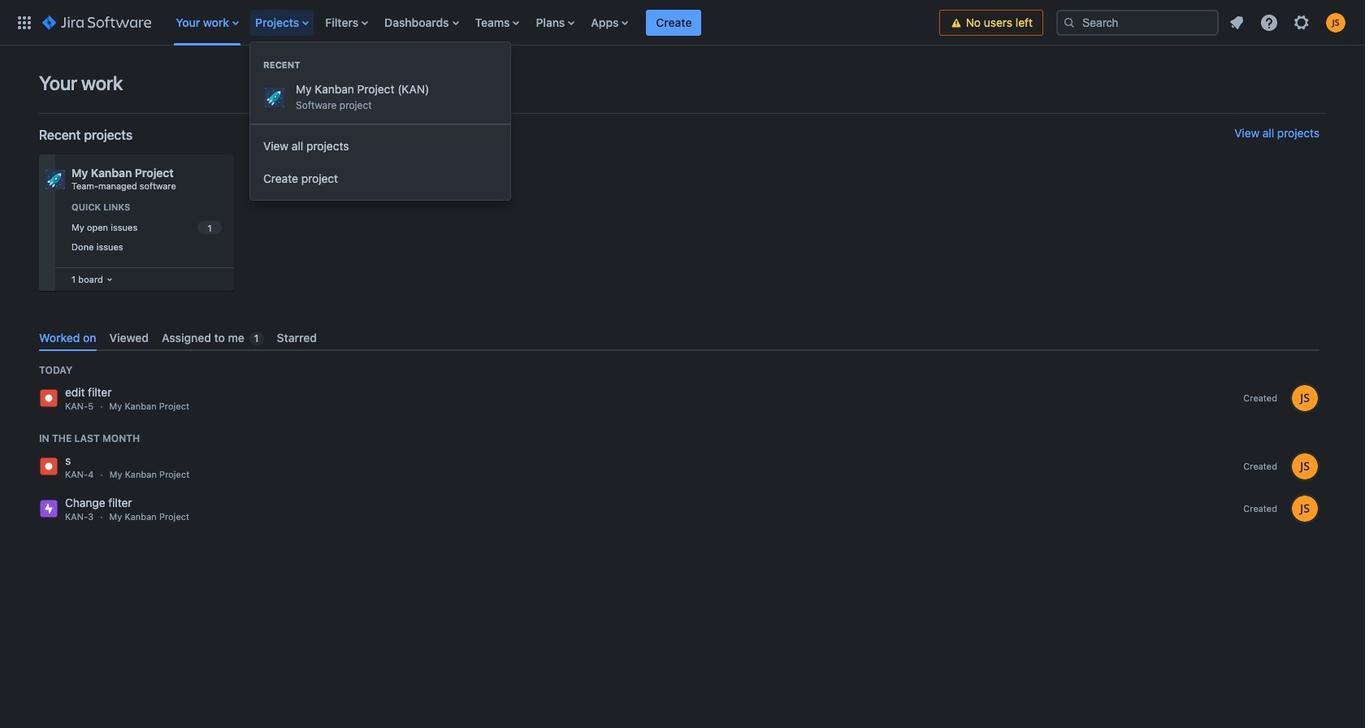 Task type: locate. For each thing, give the bounding box(es) containing it.
2 list item from the left
[[647, 0, 702, 45]]

heading
[[250, 59, 510, 72]]

1 horizontal spatial list item
[[647, 0, 702, 45]]

notifications image
[[1227, 13, 1247, 32]]

0 horizontal spatial list
[[168, 0, 939, 45]]

None search field
[[1057, 9, 1219, 35]]

0 horizontal spatial list item
[[250, 0, 316, 45]]

jira software image
[[42, 13, 151, 32], [42, 13, 151, 32]]

banner
[[0, 0, 1366, 46]]

list item
[[250, 0, 316, 45], [647, 0, 702, 45]]

1 list item from the left
[[250, 0, 316, 45]]

help image
[[1260, 13, 1279, 32]]

tab list
[[33, 324, 1327, 351]]

appswitcher icon image
[[15, 13, 34, 32]]

settings image
[[1292, 13, 1312, 32]]

list
[[168, 0, 939, 45], [1223, 8, 1356, 37]]



Task type: describe. For each thing, give the bounding box(es) containing it.
your profile and settings image
[[1327, 13, 1346, 32]]

Search field
[[1057, 9, 1219, 35]]

primary element
[[10, 0, 939, 45]]

1 horizontal spatial list
[[1223, 8, 1356, 37]]

search image
[[1063, 16, 1076, 29]]

board image
[[103, 273, 116, 286]]



